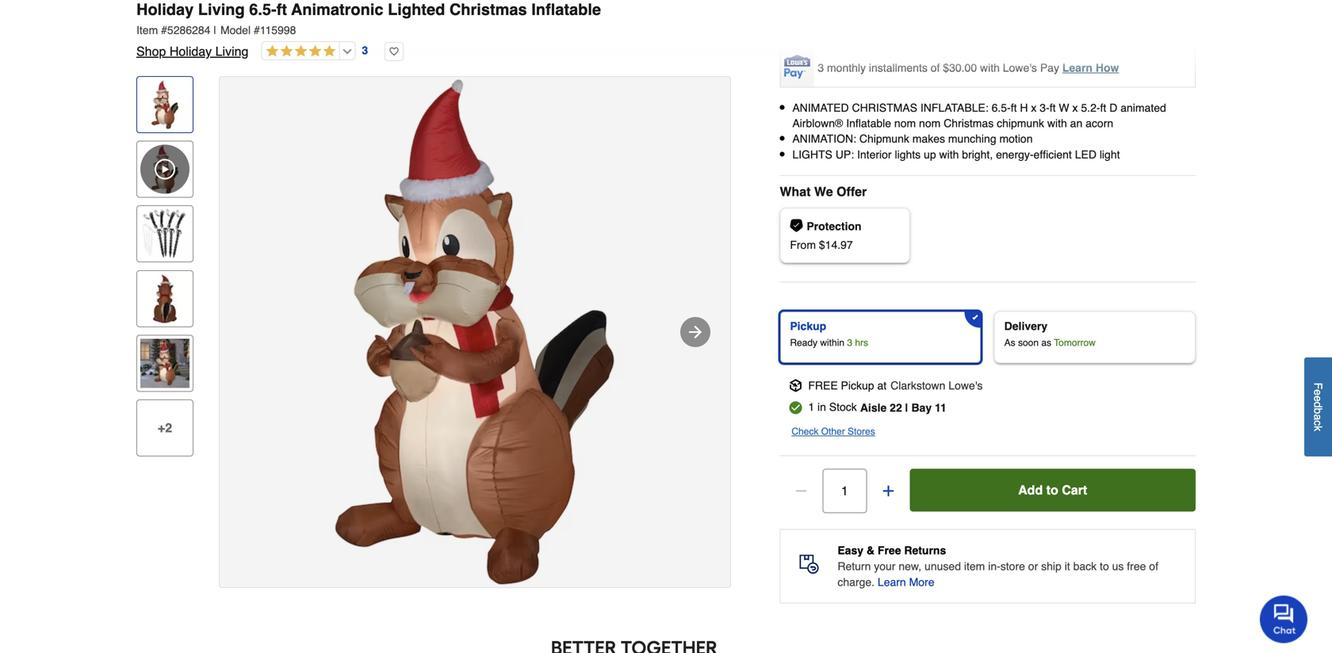 Task type: describe. For each thing, give the bounding box(es) containing it.
efficient
[[1034, 148, 1072, 161]]

interior
[[858, 148, 892, 161]]

| inside holiday living 6.5-ft animatronic lighted christmas inflatable item # 5286284 | model # 115998
[[214, 24, 217, 36]]

1 vertical spatial living
[[215, 44, 249, 59]]

free
[[878, 544, 902, 557]]

as
[[1005, 337, 1016, 349]]

| inside 1 in stock aisle 22 | bay 11
[[906, 402, 909, 414]]

from
[[790, 239, 816, 251]]

light
[[1100, 148, 1121, 161]]

learn more link
[[878, 575, 935, 591]]

pickup ready within 3 hrs
[[790, 320, 869, 349]]

pickup inside pickup ready within 3 hrs
[[790, 320, 827, 333]]

animation:
[[793, 133, 857, 145]]

in-
[[989, 560, 1001, 573]]

how
[[1096, 61, 1120, 74]]

2 e from the top
[[1313, 396, 1325, 402]]

free
[[1127, 560, 1147, 573]]

return
[[838, 560, 871, 573]]

2 nom from the left
[[919, 117, 941, 130]]

arrow right image
[[686, 323, 705, 342]]

+2 button
[[136, 400, 194, 457]]

led
[[1075, 148, 1097, 161]]

protection from $14.97
[[790, 220, 862, 251]]

holiday living  #115998 - thumbnail image
[[140, 80, 190, 129]]

charge.
[[838, 576, 875, 589]]

1 vertical spatial pickup
[[841, 379, 875, 392]]

new,
[[899, 560, 922, 573]]

0 vertical spatial of
[[931, 61, 940, 74]]

add
[[1019, 483, 1043, 498]]

inflatable inside animated christmas inflatable: 6.5-ft h x 3-ft w x 5.2-ft d animated airblown® inflatable nom nom christmas chipmunk with an acorn animation: chipmunk makes munching motion lights up: interior lights up with bright, energy-efficient led light
[[847, 117, 892, 130]]

3 monthly installments of $30.00 with lowe's pay learn how
[[818, 61, 1120, 74]]

shop holiday living
[[136, 44, 249, 59]]

d
[[1313, 402, 1325, 408]]

or
[[1029, 560, 1039, 573]]

check circle filled image
[[790, 402, 802, 414]]

c
[[1313, 420, 1325, 426]]

1 horizontal spatial learn
[[1063, 61, 1093, 74]]

1 # from the left
[[161, 24, 167, 36]]

inflatable:
[[921, 102, 989, 114]]

as
[[1042, 337, 1052, 349]]

5286284
[[167, 24, 211, 36]]

what
[[780, 184, 811, 199]]

more
[[910, 576, 935, 589]]

living inside holiday living 6.5-ft animatronic lighted christmas inflatable item # 5286284 | model # 115998
[[198, 0, 245, 19]]

$14.97
[[819, 239, 853, 251]]

free
[[809, 379, 838, 392]]

airblown®
[[793, 117, 844, 130]]

item
[[136, 24, 158, 36]]

ft left h
[[1011, 102, 1017, 114]]

offer
[[837, 184, 867, 199]]

check
[[792, 426, 819, 437]]

your
[[874, 560, 896, 573]]

delivery
[[1005, 320, 1048, 333]]

back
[[1074, 560, 1097, 573]]

holiday living 6.5-ft animatronic lighted christmas inflatable item # 5286284 | model # 115998
[[136, 0, 601, 36]]

delivery as soon as tomorrow
[[1005, 320, 1096, 349]]

animated
[[793, 102, 849, 114]]

bright,
[[962, 148, 993, 161]]

Stepper number input field with increment and decrement buttons number field
[[823, 469, 867, 514]]

returns
[[905, 544, 947, 557]]

2 x from the left
[[1073, 102, 1078, 114]]

add to cart button
[[910, 469, 1196, 512]]

animated
[[1121, 102, 1167, 114]]

soon
[[1019, 337, 1039, 349]]

chipmunk
[[997, 117, 1045, 130]]

holiday living  #115998 - thumbnail4 image
[[140, 339, 190, 388]]

1 horizontal spatial lowe's
[[1003, 61, 1038, 74]]

pickup image
[[790, 379, 802, 392]]

6.5- inside holiday living 6.5-ft animatronic lighted christmas inflatable item # 5286284 | model # 115998
[[249, 0, 277, 19]]

2 # from the left
[[254, 24, 260, 36]]

chat invite button image
[[1261, 595, 1309, 644]]

3 for 3
[[362, 44, 368, 57]]

store
[[1001, 560, 1026, 573]]

plus image
[[881, 483, 897, 499]]

b
[[1313, 408, 1325, 414]]

11
[[935, 402, 947, 414]]

learn more
[[878, 576, 935, 589]]

protection plan filled image
[[790, 219, 803, 232]]

1 in stock aisle 22 | bay 11
[[809, 401, 947, 414]]

lights
[[793, 148, 833, 161]]

22
[[890, 402, 903, 414]]

check other stores button
[[792, 424, 876, 440]]

5.2-
[[1082, 102, 1101, 114]]

3 for 3 monthly installments of $30.00 with lowe's pay learn how
[[818, 61, 824, 74]]

motion
[[1000, 133, 1033, 145]]

stock
[[830, 401, 857, 414]]

what we offer
[[780, 184, 867, 199]]



Task type: locate. For each thing, give the bounding box(es) containing it.
ft left w
[[1050, 102, 1056, 114]]

6.5- up 115998
[[249, 0, 277, 19]]

it
[[1065, 560, 1071, 573]]

1
[[809, 401, 815, 414]]

5 stars image
[[262, 44, 336, 59]]

christmas inside animated christmas inflatable: 6.5-ft h x 3-ft w x 5.2-ft d animated airblown® inflatable nom nom christmas chipmunk with an acorn animation: chipmunk makes munching motion lights up: interior lights up with bright, energy-efficient led light
[[944, 117, 994, 130]]

clarkstown
[[891, 379, 946, 392]]

0 horizontal spatial nom
[[895, 117, 916, 130]]

115998
[[260, 24, 296, 36]]

w
[[1059, 102, 1070, 114]]

other
[[822, 426, 845, 437]]

0 horizontal spatial to
[[1047, 483, 1059, 498]]

1 horizontal spatial 6.5-
[[992, 102, 1011, 114]]

shop
[[136, 44, 166, 59]]

0 horizontal spatial learn
[[878, 576, 907, 589]]

easy
[[838, 544, 864, 557]]

2 vertical spatial 3
[[848, 337, 853, 349]]

x right h
[[1032, 102, 1037, 114]]

3
[[362, 44, 368, 57], [818, 61, 824, 74], [848, 337, 853, 349]]

of inside the easy & free returns return your new, unused item in-store or ship it back to us free of charge.
[[1150, 560, 1159, 573]]

0 horizontal spatial x
[[1032, 102, 1037, 114]]

christmas
[[852, 102, 918, 114]]

3 inside pickup ready within 3 hrs
[[848, 337, 853, 349]]

# right model
[[254, 24, 260, 36]]

1 vertical spatial inflatable
[[847, 117, 892, 130]]

holiday
[[136, 0, 194, 19], [170, 44, 212, 59]]

we
[[815, 184, 833, 199]]

ready
[[790, 337, 818, 349]]

learn right pay
[[1063, 61, 1093, 74]]

christmas inside holiday living 6.5-ft animatronic lighted christmas inflatable item # 5286284 | model # 115998
[[450, 0, 527, 19]]

k
[[1313, 426, 1325, 432]]

tomorrow
[[1054, 337, 1096, 349]]

| left model
[[214, 24, 217, 36]]

up
[[924, 148, 937, 161]]

1 horizontal spatial christmas
[[944, 117, 994, 130]]

christmas up "munching"
[[944, 117, 994, 130]]

lights
[[895, 148, 921, 161]]

nom up makes
[[919, 117, 941, 130]]

a
[[1313, 414, 1325, 420]]

nom
[[895, 117, 916, 130], [919, 117, 941, 130]]

add to cart
[[1019, 483, 1088, 498]]

1 horizontal spatial of
[[1150, 560, 1159, 573]]

cart
[[1062, 483, 1088, 498]]

x right w
[[1073, 102, 1078, 114]]

model
[[220, 24, 251, 36]]

| right 22
[[906, 402, 909, 414]]

pickup up ready at bottom right
[[790, 320, 827, 333]]

lowe's
[[1003, 61, 1038, 74], [949, 379, 983, 392]]

animatronic
[[291, 0, 384, 19]]

1 vertical spatial lowe's
[[949, 379, 983, 392]]

0 vertical spatial inflatable
[[532, 0, 601, 19]]

f e e d b a c k button
[[1305, 358, 1333, 457]]

to left us
[[1100, 560, 1110, 573]]

pay
[[1041, 61, 1060, 74]]

christmas
[[450, 0, 527, 19], [944, 117, 994, 130]]

1 horizontal spatial 3
[[818, 61, 824, 74]]

0 horizontal spatial 3
[[362, 44, 368, 57]]

monthly
[[827, 61, 866, 74]]

in
[[818, 401, 827, 414]]

0 horizontal spatial christmas
[[450, 0, 527, 19]]

up:
[[836, 148, 854, 161]]

minus image
[[794, 483, 809, 499]]

chipmunk
[[860, 133, 910, 145]]

0 horizontal spatial pickup
[[790, 320, 827, 333]]

at
[[878, 379, 887, 392]]

option group
[[774, 305, 1203, 370]]

us
[[1113, 560, 1124, 573]]

pickup
[[790, 320, 827, 333], [841, 379, 875, 392]]

item number 5 2 8 6 2 8 4 and model number 1 1 5 9 9 8 element
[[136, 22, 1196, 38]]

holiday living  #115998 image
[[220, 77, 731, 588]]

with
[[981, 61, 1000, 74], [1048, 117, 1068, 130], [940, 148, 959, 161]]

2 vertical spatial with
[[940, 148, 959, 161]]

0 vertical spatial holiday
[[136, 0, 194, 19]]

protection
[[807, 220, 862, 233]]

energy-
[[996, 148, 1034, 161]]

ft up 115998
[[277, 0, 287, 19]]

within
[[821, 337, 845, 349]]

1 vertical spatial holiday
[[170, 44, 212, 59]]

of right the free in the right of the page
[[1150, 560, 1159, 573]]

1 horizontal spatial x
[[1073, 102, 1078, 114]]

0 vertical spatial 3
[[362, 44, 368, 57]]

ft
[[277, 0, 287, 19], [1011, 102, 1017, 114], [1050, 102, 1056, 114], [1101, 102, 1107, 114]]

1 vertical spatial 3
[[818, 61, 824, 74]]

0 horizontal spatial inflatable
[[532, 0, 601, 19]]

|
[[214, 24, 217, 36], [906, 402, 909, 414]]

unused
[[925, 560, 961, 573]]

to inside the easy & free returns return your new, unused item in-store or ship it back to us free of charge.
[[1100, 560, 1110, 573]]

0 vertical spatial pickup
[[790, 320, 827, 333]]

learn
[[1063, 61, 1093, 74], [878, 576, 907, 589]]

2 horizontal spatial with
[[1048, 117, 1068, 130]]

holiday down 5286284
[[170, 44, 212, 59]]

heart outline image
[[385, 42, 404, 61]]

ft left d on the top right of the page
[[1101, 102, 1107, 114]]

1 vertical spatial learn
[[878, 576, 907, 589]]

ft inside holiday living 6.5-ft animatronic lighted christmas inflatable item # 5286284 | model # 115998
[[277, 0, 287, 19]]

3 left 'hrs'
[[848, 337, 853, 349]]

2 horizontal spatial 3
[[848, 337, 853, 349]]

living up model
[[198, 0, 245, 19]]

0 vertical spatial with
[[981, 61, 1000, 74]]

0 vertical spatial lowe's
[[1003, 61, 1038, 74]]

lighted
[[388, 0, 445, 19]]

f e e d b a c k
[[1313, 383, 1325, 432]]

1 x from the left
[[1032, 102, 1037, 114]]

living down model
[[215, 44, 249, 59]]

6.5- inside animated christmas inflatable: 6.5-ft h x 3-ft w x 5.2-ft d animated airblown® inflatable nom nom christmas chipmunk with an acorn animation: chipmunk makes munching motion lights up: interior lights up with bright, energy-efficient led light
[[992, 102, 1011, 114]]

holiday up item
[[136, 0, 194, 19]]

1 horizontal spatial nom
[[919, 117, 941, 130]]

to inside button
[[1047, 483, 1059, 498]]

an
[[1071, 117, 1083, 130]]

lowe's right 'clarkstown'
[[949, 379, 983, 392]]

6.5- left h
[[992, 102, 1011, 114]]

learn down your
[[878, 576, 907, 589]]

christmas right 'lighted'
[[450, 0, 527, 19]]

1 vertical spatial to
[[1100, 560, 1110, 573]]

ship
[[1042, 560, 1062, 573]]

better together heading
[[136, 636, 1133, 654]]

x
[[1032, 102, 1037, 114], [1073, 102, 1078, 114]]

6.5-
[[249, 0, 277, 19], [992, 102, 1011, 114]]

nom down christmas
[[895, 117, 916, 130]]

stores
[[848, 426, 876, 437]]

e up 'd'
[[1313, 390, 1325, 396]]

living
[[198, 0, 245, 19], [215, 44, 249, 59]]

option group containing pickup
[[774, 305, 1203, 370]]

0 horizontal spatial 6.5-
[[249, 0, 277, 19]]

1 vertical spatial christmas
[[944, 117, 994, 130]]

acorn
[[1086, 117, 1114, 130]]

lowe's left pay
[[1003, 61, 1038, 74]]

d
[[1110, 102, 1118, 114]]

item
[[965, 560, 986, 573]]

+2
[[158, 421, 172, 435]]

0 vertical spatial |
[[214, 24, 217, 36]]

with down w
[[1048, 117, 1068, 130]]

0 vertical spatial christmas
[[450, 0, 527, 19]]

to right add
[[1047, 483, 1059, 498]]

e
[[1313, 390, 1325, 396], [1313, 396, 1325, 402]]

holiday living  #115998 - thumbnail2 image
[[140, 210, 190, 259]]

f
[[1313, 383, 1325, 390]]

pickup left at
[[841, 379, 875, 392]]

1 horizontal spatial pickup
[[841, 379, 875, 392]]

3 right lowes pay logo
[[818, 61, 824, 74]]

1 vertical spatial with
[[1048, 117, 1068, 130]]

lowes pay logo image
[[782, 55, 813, 79]]

1 horizontal spatial #
[[254, 24, 260, 36]]

of left "$30.00"
[[931, 61, 940, 74]]

munching
[[949, 133, 997, 145]]

check other stores
[[792, 426, 876, 437]]

1 vertical spatial of
[[1150, 560, 1159, 573]]

1 e from the top
[[1313, 390, 1325, 396]]

1 vertical spatial 6.5-
[[992, 102, 1011, 114]]

0 vertical spatial living
[[198, 0, 245, 19]]

bay
[[912, 402, 932, 414]]

1 horizontal spatial to
[[1100, 560, 1110, 573]]

$30.00
[[943, 61, 977, 74]]

1 vertical spatial |
[[906, 402, 909, 414]]

1 nom from the left
[[895, 117, 916, 130]]

0 vertical spatial to
[[1047, 483, 1059, 498]]

0 horizontal spatial lowe's
[[949, 379, 983, 392]]

0 vertical spatial 6.5-
[[249, 0, 277, 19]]

# right item
[[161, 24, 167, 36]]

0 vertical spatial learn
[[1063, 61, 1093, 74]]

with right "$30.00"
[[981, 61, 1000, 74]]

of
[[931, 61, 940, 74], [1150, 560, 1159, 573]]

hrs
[[855, 337, 869, 349]]

with right up at right
[[940, 148, 959, 161]]

0 horizontal spatial #
[[161, 24, 167, 36]]

easy & free returns return your new, unused item in-store or ship it back to us free of charge.
[[838, 544, 1159, 589]]

3 left heart outline icon
[[362, 44, 368, 57]]

holiday living  #115998 - thumbnail3 image
[[140, 274, 190, 323]]

1 horizontal spatial inflatable
[[847, 117, 892, 130]]

e up b
[[1313, 396, 1325, 402]]

0 horizontal spatial |
[[214, 24, 217, 36]]

inflatable
[[532, 0, 601, 19], [847, 117, 892, 130]]

inflatable inside holiday living 6.5-ft animatronic lighted christmas inflatable item # 5286284 | model # 115998
[[532, 0, 601, 19]]

3-
[[1040, 102, 1050, 114]]

1 horizontal spatial with
[[981, 61, 1000, 74]]

1 horizontal spatial |
[[906, 402, 909, 414]]

0 horizontal spatial with
[[940, 148, 959, 161]]

0 horizontal spatial of
[[931, 61, 940, 74]]

holiday inside holiday living 6.5-ft animatronic lighted christmas inflatable item # 5286284 | model # 115998
[[136, 0, 194, 19]]



Task type: vqa. For each thing, say whether or not it's contained in the screenshot.
Gift inside the Button
no



